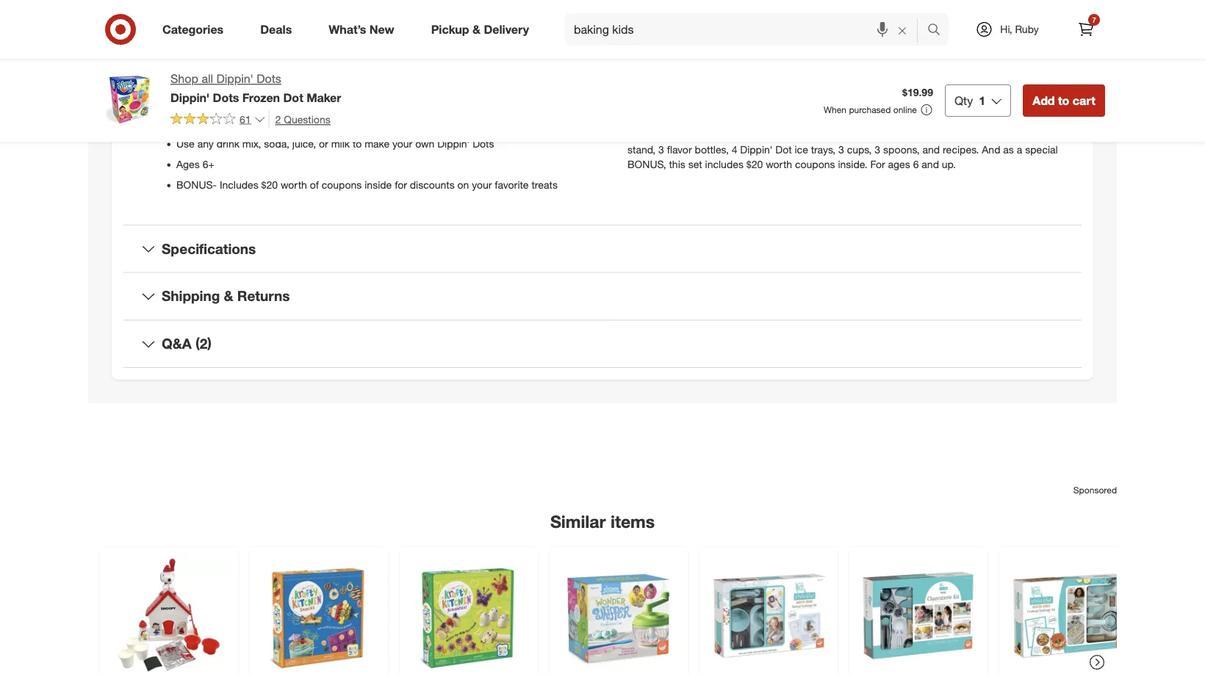 Task type: locate. For each thing, give the bounding box(es) containing it.
1 horizontal spatial 4
[[732, 143, 738, 156]]

1 vertical spatial or
[[319, 137, 328, 150]]

0 horizontal spatial on
[[458, 178, 469, 191]]

use any drink mix, soda, juice, or milk to make your own dippin' dots
[[176, 137, 494, 150]]

dots
[[663, 70, 685, 83], [257, 72, 281, 86], [213, 90, 239, 105], [317, 96, 339, 109], [736, 99, 758, 112], [473, 137, 494, 150]]

2 horizontal spatial dot
[[776, 143, 792, 156]]

$20
[[747, 158, 763, 171], [261, 178, 278, 191]]

1 horizontal spatial includes
[[1014, 128, 1053, 141]]

up.
[[942, 158, 956, 171]]

image of dippin' dots frozen dot maker image
[[100, 71, 159, 129]]

1
[[979, 93, 986, 108]]

frozen up the '2'
[[250, 96, 279, 109]]

dot
[[366, 76, 382, 88], [283, 90, 303, 105], [776, 143, 792, 156]]

dippin' down 'shop'
[[171, 90, 210, 105]]

special down toy
[[939, 99, 972, 112]]

1 horizontal spatial dot
[[366, 76, 382, 88]]

1 horizontal spatial $20
[[747, 158, 763, 171]]

0 horizontal spatial in
[[739, 128, 747, 141]]

0 vertical spatial for
[[916, 99, 928, 112]]

this left toy
[[937, 84, 954, 97]]

1 vertical spatial flavor
[[667, 143, 692, 156]]

favorite down after
[[1022, 114, 1056, 127]]

1 vertical spatial &
[[224, 288, 233, 305]]

1 vertical spatial dot
[[283, 90, 303, 105]]

coupons down hours
[[795, 158, 835, 171]]

a right all, in the top right of the page
[[1062, 99, 1068, 112]]

all
[[202, 72, 213, 86]]

and
[[463, 76, 480, 88], [523, 76, 540, 88], [673, 128, 690, 141], [923, 143, 940, 156], [922, 158, 939, 171]]

where
[[722, 84, 750, 97]]

details button
[[123, 0, 1082, 42]]

what's
[[329, 22, 366, 36]]

2 vertical spatial special
[[1025, 143, 1058, 156]]

1 horizontal spatial spoons,
[[884, 143, 920, 156]]

3 down you
[[839, 143, 844, 156]]

2 horizontal spatial make
[[628, 99, 653, 112]]

1 vertical spatial bottles,
[[695, 143, 729, 156]]

favorite left the treats at the top
[[495, 178, 529, 191]]

1 horizontal spatial trays,
[[811, 143, 836, 156]]

set up as
[[997, 128, 1011, 141]]

0 horizontal spatial set
[[688, 158, 702, 171]]

use inside "description dippin' dots is a specialty ice cream sold in "special" like amusement parks, stadiums, movie theaters, malls, etc. where kids go on special occasions. now with this toy your kid gets to make their own dippin' dots at home instead of having to wait for a special occasion! after all, a regular cup sells for $5.25-$6.00. just use your favorite juice, chocolate milk, soda, or favorite drink mix and magically in just a couple hours you have frozen dippin dots! this set includes a stand, 3 flavor bottles, 4 dippin' dot ice trays, 3 cups, 3 spoons, and recipes. and as a special bonus, this set includes $20 worth coupons inside. for ages 6 and up."
[[803, 114, 820, 127]]

spoons, right cups
[[483, 76, 520, 88]]

includes stand, 3 flavor bottles, 4 dippin' dot ice trays, 3 cups and spoons, and recipes
[[176, 76, 577, 88]]

juice, inside "description dippin' dots is a specialty ice cream sold in "special" like amusement parks, stadiums, movie theaters, malls, etc. where kids go on special occasions. now with this toy your kid gets to make their own dippin' dots at home instead of having to wait for a special occasion! after all, a regular cup sells for $5.25-$6.00. just use your favorite juice, chocolate milk, soda, or favorite drink mix and magically in just a couple hours you have frozen dippin dots! this set includes a stand, 3 flavor bottles, 4 dippin' dot ice trays, 3 cups, 3 spoons, and recipes. and as a special bonus, this set includes $20 worth coupons inside. for ages 6 and up."
[[882, 114, 906, 127]]

dot down new
[[366, 76, 382, 88]]

1 vertical spatial frozen
[[884, 128, 913, 141]]

0 vertical spatial includes
[[176, 76, 215, 88]]

1 vertical spatial stand,
[[628, 143, 656, 156]]

in right "sold"
[[820, 70, 828, 83]]

set down magically
[[688, 158, 702, 171]]

$20 down just
[[747, 158, 763, 171]]

0 horizontal spatial ice
[[385, 76, 399, 88]]

home inside "description dippin' dots is a specialty ice cream sold in "special" like amusement parks, stadiums, movie theaters, malls, etc. where kids go on special occasions. now with this toy your kid gets to make their own dippin' dots at home instead of having to wait for a special occasion! after all, a regular cup sells for $5.25-$6.00. just use your favorite juice, chocolate milk, soda, or favorite drink mix and magically in just a couple hours you have frozen dippin dots! this set includes a stand, 3 flavor bottles, 4 dippin' dot ice trays, 3 cups, 3 spoons, and recipes. and as a special bonus, this set includes $20 worth coupons inside. for ages 6 and up."
[[772, 99, 798, 112]]

couple
[[778, 128, 809, 141]]

in
[[820, 70, 828, 83], [739, 128, 747, 141]]

dot down couple
[[776, 143, 792, 156]]

1 vertical spatial set
[[688, 158, 702, 171]]

1 vertical spatial $20
[[261, 178, 278, 191]]

worth down couple
[[766, 158, 792, 171]]

make right milk
[[365, 137, 390, 150]]

favorite
[[846, 114, 880, 127], [1022, 114, 1056, 127], [495, 178, 529, 191]]

0 horizontal spatial spoons,
[[483, 76, 520, 88]]

for up magically
[[706, 114, 718, 127]]

0 horizontal spatial stand,
[[218, 76, 246, 88]]

home
[[353, 96, 379, 109], [772, 99, 798, 112]]

with
[[915, 84, 934, 97]]

to right add
[[1058, 93, 1070, 108]]

dippin' down etc.
[[701, 99, 733, 112]]

to right easy
[[201, 117, 210, 130]]

on right go
[[789, 84, 801, 97]]

your right discounts on the top of page
[[472, 178, 492, 191]]

0 vertical spatial set
[[997, 128, 1011, 141]]

use down instead
[[803, 114, 820, 127]]

0 vertical spatial coupons
[[795, 158, 835, 171]]

ice up kids
[[750, 70, 764, 83]]

1 horizontal spatial frozen
[[884, 128, 913, 141]]

1 vertical spatial includes
[[220, 178, 259, 191]]

bottles, down magically
[[695, 143, 729, 156]]

what's new
[[329, 22, 394, 36]]

1 horizontal spatial for
[[706, 114, 718, 127]]

1 vertical spatial trays,
[[811, 143, 836, 156]]

now
[[892, 84, 912, 97]]

1 vertical spatial in
[[739, 128, 747, 141]]

stand, right all
[[218, 76, 246, 88]]

6
[[913, 158, 919, 171]]

after
[[1022, 99, 1044, 112]]

includes down magically
[[705, 158, 744, 171]]

61 link
[[171, 111, 266, 129]]

0 horizontal spatial juice,
[[292, 137, 316, 150]]

1 vertical spatial coupons
[[322, 178, 362, 191]]

trays, down hours
[[811, 143, 836, 156]]

7 link
[[1070, 13, 1103, 46]]

0 horizontal spatial includes
[[705, 158, 744, 171]]

your up discounts on the top of page
[[393, 137, 413, 150]]

on
[[789, 84, 801, 97], [458, 178, 469, 191]]

this
[[937, 84, 954, 97], [669, 158, 686, 171]]

your up hours
[[823, 114, 843, 127]]

magically make frozen dippin' dots at home
[[176, 96, 379, 109]]

cup
[[663, 114, 680, 127]]

1 vertical spatial this
[[669, 158, 686, 171]]

0 vertical spatial on
[[789, 84, 801, 97]]

magically
[[693, 128, 736, 141]]

ice down couple
[[795, 143, 808, 156]]

1 horizontal spatial on
[[789, 84, 801, 97]]

coupons
[[795, 158, 835, 171], [322, 178, 362, 191]]

juice, down wait
[[882, 114, 906, 127]]

& for pickup
[[473, 22, 481, 36]]

dot for maker
[[283, 90, 303, 105]]

0 horizontal spatial flavor
[[257, 76, 282, 88]]

just
[[781, 114, 801, 127]]

3 up the for
[[875, 143, 881, 156]]

wait
[[894, 99, 913, 112]]

includes up as
[[1014, 128, 1053, 141]]

1 vertical spatial of
[[310, 178, 319, 191]]

flavor down mix
[[667, 143, 692, 156]]

includes right bonus-
[[220, 178, 259, 191]]

worth
[[766, 158, 792, 171], [281, 178, 307, 191]]

dot up 2 questions link
[[283, 90, 303, 105]]

1 horizontal spatial drink
[[628, 128, 651, 141]]

1 horizontal spatial flavor
[[667, 143, 692, 156]]

1 horizontal spatial home
[[772, 99, 798, 112]]

deals link
[[248, 13, 310, 46]]

to left wait
[[882, 99, 891, 112]]

make
[[223, 96, 248, 109], [628, 99, 653, 112], [365, 137, 390, 150]]

0 vertical spatial $20
[[747, 158, 763, 171]]

includes up "magically"
[[176, 76, 215, 88]]

specifications
[[162, 240, 256, 257]]

4 inside "description dippin' dots is a specialty ice cream sold in "special" like amusement parks, stadiums, movie theaters, malls, etc. where kids go on special occasions. now with this toy your kid gets to make their own dippin' dots at home instead of having to wait for a special occasion! after all, a regular cup sells for $5.25-$6.00. just use your favorite juice, chocolate milk, soda, or favorite drink mix and magically in just a couple hours you have frozen dippin dots! this set includes a stand, 3 flavor bottles, 4 dippin' dot ice trays, 3 cups, 3 spoons, and recipes. and as a special bonus, this set includes $20 worth coupons inside. for ages 6 and up."
[[732, 143, 738, 156]]

your
[[973, 84, 993, 97], [823, 114, 843, 127], [393, 137, 413, 150], [472, 178, 492, 191]]

4 up maker
[[322, 76, 328, 88]]

frozen inside "description dippin' dots is a specialty ice cream sold in "special" like amusement parks, stadiums, movie theaters, malls, etc. where kids go on special occasions. now with this toy your kid gets to make their own dippin' dots at home instead of having to wait for a special occasion! after all, a regular cup sells for $5.25-$6.00. just use your favorite juice, chocolate milk, soda, or favorite drink mix and magically in just a couple hours you have frozen dippin dots! this set includes a stand, 3 flavor bottles, 4 dippin' dot ice trays, 3 cups, 3 spoons, and recipes. and as a special bonus, this set includes $20 worth coupons inside. for ages 6 and up."
[[884, 128, 913, 141]]

special up instead
[[804, 84, 837, 97]]

0 horizontal spatial frozen
[[250, 96, 279, 109]]

own up discounts on the top of page
[[415, 137, 435, 150]]

cream
[[766, 70, 795, 83]]

a
[[698, 70, 703, 83], [931, 99, 936, 112], [1062, 99, 1068, 112], [769, 128, 775, 141], [1055, 128, 1061, 141], [1017, 143, 1023, 156]]

trays, left cups
[[402, 76, 426, 88]]

or left milk
[[319, 137, 328, 150]]

delivery
[[484, 22, 529, 36]]

1 vertical spatial own
[[415, 137, 435, 150]]

to inside button
[[1058, 93, 1070, 108]]

or inside "description dippin' dots is a specialty ice cream sold in "special" like amusement parks, stadiums, movie theaters, malls, etc. where kids go on special occasions. now with this toy your kid gets to make their own dippin' dots at home instead of having to wait for a special occasion! after all, a regular cup sells for $5.25-$6.00. just use your favorite juice, chocolate milk, soda, or favorite drink mix and magically in just a couple hours you have frozen dippin dots! this set includes a stand, 3 flavor bottles, 4 dippin' dot ice trays, 3 cups, 3 spoons, and recipes. and as a special bonus, this set includes $20 worth coupons inside. for ages 6 and up."
[[1010, 114, 1019, 127]]

treats
[[532, 178, 558, 191]]

qty
[[955, 93, 973, 108]]

easy
[[176, 117, 198, 130]]

& right pickup
[[473, 22, 481, 36]]

a down all, in the top right of the page
[[1055, 128, 1061, 141]]

0 horizontal spatial 4
[[322, 76, 328, 88]]

for right inside
[[395, 178, 407, 191]]

in left just
[[739, 128, 747, 141]]

a right is
[[698, 70, 703, 83]]

1 horizontal spatial coupons
[[795, 158, 835, 171]]

make inside "description dippin' dots is a specialty ice cream sold in "special" like amusement parks, stadiums, movie theaters, malls, etc. where kids go on special occasions. now with this toy your kid gets to make their own dippin' dots at home instead of having to wait for a special occasion! after all, a regular cup sells for $5.25-$6.00. just use your favorite juice, chocolate milk, soda, or favorite drink mix and magically in just a couple hours you have frozen dippin dots! this set includes a stand, 3 flavor bottles, 4 dippin' dot ice trays, 3 cups, 3 spoons, and recipes. and as a special bonus, this set includes $20 worth coupons inside. for ages 6 and up."
[[628, 99, 653, 112]]

$20 inside "description dippin' dots is a specialty ice cream sold in "special" like amusement parks, stadiums, movie theaters, malls, etc. where kids go on special occasions. now with this toy your kid gets to make their own dippin' dots at home instead of having to wait for a special occasion! after all, a regular cup sells for $5.25-$6.00. just use your favorite juice, chocolate milk, soda, or favorite drink mix and magically in just a couple hours you have frozen dippin dots! this set includes a stand, 3 flavor bottles, 4 dippin' dot ice trays, 3 cups, 3 spoons, and recipes. and as a special bonus, this set includes $20 worth coupons inside. for ages 6 and up."
[[747, 158, 763, 171]]

1 horizontal spatial or
[[1010, 114, 1019, 127]]

4 down magically
[[732, 143, 738, 156]]

ages
[[176, 158, 200, 171]]

of inside "description dippin' dots is a specialty ice cream sold in "special" like amusement parks, stadiums, movie theaters, malls, etc. where kids go on special occasions. now with this toy your kid gets to make their own dippin' dots at home instead of having to wait for a special occasion! after all, a regular cup sells for $5.25-$6.00. just use your favorite juice, chocolate milk, soda, or favorite drink mix and magically in just a couple hours you have frozen dippin dots! this set includes a stand, 3 flavor bottles, 4 dippin' dot ice trays, 3 cups, 3 spoons, and recipes. and as a special bonus, this set includes $20 worth coupons inside. for ages 6 and up."
[[838, 99, 847, 112]]

0 vertical spatial frozen
[[250, 96, 279, 109]]

2 horizontal spatial for
[[916, 99, 928, 112]]

0 horizontal spatial &
[[224, 288, 233, 305]]

0 vertical spatial 4
[[322, 76, 328, 88]]

1 horizontal spatial ice
[[750, 70, 764, 83]]

0 vertical spatial flavor
[[257, 76, 282, 88]]

0 horizontal spatial $20
[[261, 178, 278, 191]]

trays,
[[402, 76, 426, 88], [811, 143, 836, 156]]

dot inside "description dippin' dots is a specialty ice cream sold in "special" like amusement parks, stadiums, movie theaters, malls, etc. where kids go on special occasions. now with this toy your kid gets to make their own dippin' dots at home instead of having to wait for a special occasion! after all, a regular cup sells for $5.25-$6.00. just use your favorite juice, chocolate milk, soda, or favorite drink mix and magically in just a couple hours you have frozen dippin dots! this set includes a stand, 3 flavor bottles, 4 dippin' dot ice trays, 3 cups, 3 spoons, and recipes. and as a special bonus, this set includes $20 worth coupons inside. for ages 6 and up."
[[776, 143, 792, 156]]

set
[[997, 128, 1011, 141], [688, 158, 702, 171]]

0 horizontal spatial favorite
[[495, 178, 529, 191]]

favorite down the having
[[846, 114, 880, 127]]

bottles, up maker
[[285, 76, 319, 88]]

0 horizontal spatial own
[[415, 137, 435, 150]]

2 vertical spatial dot
[[776, 143, 792, 156]]

for down the '$19.99' on the right of page
[[916, 99, 928, 112]]

on right discounts on the top of page
[[458, 178, 469, 191]]

1 vertical spatial worth
[[281, 178, 307, 191]]

spoons, inside "description dippin' dots is a specialty ice cream sold in "special" like amusement parks, stadiums, movie theaters, malls, etc. where kids go on special occasions. now with this toy your kid gets to make their own dippin' dots at home instead of having to wait for a special occasion! after all, a regular cup sells for $5.25-$6.00. just use your favorite juice, chocolate milk, soda, or favorite drink mix and magically in just a couple hours you have frozen dippin dots! this set includes a stand, 3 flavor bottles, 4 dippin' dot ice trays, 3 cups, 3 spoons, and recipes. and as a special bonus, this set includes $20 worth coupons inside. for ages 6 and up."
[[884, 143, 920, 156]]

and right cups
[[463, 76, 480, 88]]

pickup & delivery link
[[419, 13, 548, 46]]

& for shipping
[[224, 288, 233, 305]]

0 vertical spatial bottles,
[[285, 76, 319, 88]]

online
[[894, 104, 917, 115]]

stand, up bonus,
[[628, 143, 656, 156]]

mindware playful chef: deluxe charcuterie kit cooking set - includes 25 kid-safe kitchen utensils for ages 5 & up image
[[859, 556, 979, 675]]

mindware playful chef: 26 piece master series cooking challenge kit – includes 22 kitchen tools, 1 apron and 3 recipes – ages 8+ image
[[1008, 556, 1129, 675]]

or down 'occasion!'
[[1010, 114, 1019, 127]]

of left the having
[[838, 99, 847, 112]]

make up 61
[[223, 96, 248, 109]]

1 horizontal spatial at
[[761, 99, 769, 112]]

1 horizontal spatial bottles,
[[695, 143, 729, 156]]

0 vertical spatial or
[[1010, 114, 1019, 127]]

easy to use
[[176, 117, 230, 130]]

cart
[[1073, 93, 1096, 108]]

2 questions
[[275, 113, 331, 126]]

soda, down 'occasion!'
[[981, 114, 1007, 127]]

flavor up frozen
[[257, 76, 282, 88]]

details
[[162, 10, 208, 27]]

What can we help you find? suggestions appear below search field
[[565, 13, 931, 46]]

frozen down online
[[884, 128, 913, 141]]

1 vertical spatial special
[[939, 99, 972, 112]]

on inside "description dippin' dots is a specialty ice cream sold in "special" like amusement parks, stadiums, movie theaters, malls, etc. where kids go on special occasions. now with this toy your kid gets to make their own dippin' dots at home instead of having to wait for a special occasion! after all, a regular cup sells for $5.25-$6.00. just use your favorite juice, chocolate milk, soda, or favorite drink mix and magically in just a couple hours you have frozen dippin dots! this set includes a stand, 3 flavor bottles, 4 dippin' dot ice trays, 3 cups, 3 spoons, and recipes. and as a special bonus, this set includes $20 worth coupons inside. for ages 6 and up."
[[789, 84, 801, 97]]

1 horizontal spatial own
[[679, 99, 698, 112]]

home down go
[[772, 99, 798, 112]]

drink right any
[[217, 137, 240, 150]]

sponsored
[[1074, 485, 1117, 496]]

1 horizontal spatial in
[[820, 70, 828, 83]]

2
[[275, 113, 281, 126]]

7
[[1092, 15, 1097, 24]]

categories
[[162, 22, 224, 36]]

0 vertical spatial &
[[473, 22, 481, 36]]

shop
[[171, 72, 198, 86]]

1 vertical spatial spoons,
[[884, 143, 920, 156]]

and right 6
[[922, 158, 939, 171]]

spoons,
[[483, 76, 520, 88], [884, 143, 920, 156]]

cups
[[438, 76, 460, 88]]

1 horizontal spatial soda,
[[981, 114, 1007, 127]]

3 left cups
[[429, 76, 435, 88]]

drink down regular
[[628, 128, 651, 141]]

coupons left inside
[[322, 178, 362, 191]]

ice down new
[[385, 76, 399, 88]]

dippin
[[916, 128, 945, 141]]

home down includes stand, 3 flavor bottles, 4 dippin' dot ice trays, 3 cups and spoons, and recipes
[[353, 96, 379, 109]]

4
[[322, 76, 328, 88], [732, 143, 738, 156]]

1 horizontal spatial stand,
[[628, 143, 656, 156]]

highlights
[[162, 48, 218, 63]]

all,
[[1047, 99, 1059, 112]]

categories link
[[150, 13, 242, 46]]

spoons, up ages
[[884, 143, 920, 156]]

use left 61
[[213, 117, 230, 130]]

of down use any drink mix, soda, juice, or milk to make your own dippin' dots
[[310, 178, 319, 191]]

at right maker
[[341, 96, 350, 109]]

1 horizontal spatial includes
[[220, 178, 259, 191]]

1 horizontal spatial worth
[[766, 158, 792, 171]]

1 horizontal spatial &
[[473, 22, 481, 36]]

for
[[916, 99, 928, 112], [706, 114, 718, 127], [395, 178, 407, 191]]

dot inside shop all dippin' dots dippin' dots frozen dot maker
[[283, 90, 303, 105]]

0 horizontal spatial soda,
[[264, 137, 290, 150]]

0 horizontal spatial this
[[669, 158, 686, 171]]

3
[[249, 76, 255, 88], [429, 76, 435, 88], [659, 143, 664, 156], [839, 143, 844, 156], [875, 143, 881, 156]]

description
[[628, 48, 692, 63]]

ice
[[750, 70, 764, 83], [385, 76, 399, 88], [795, 143, 808, 156]]

1 vertical spatial 4
[[732, 143, 738, 156]]

mindware playful chef: master series baking challenge kit for kids  ages 8 & up – 26 utensils with 3 baking challenges image
[[709, 556, 829, 675]]

0 horizontal spatial trays,
[[402, 76, 426, 88]]

instead
[[801, 99, 835, 112]]

& inside dropdown button
[[224, 288, 233, 305]]

2 questions link
[[269, 111, 331, 128]]

0 horizontal spatial bottles,
[[285, 76, 319, 88]]

at
[[341, 96, 350, 109], [761, 99, 769, 112]]

and down 'dippin'
[[923, 143, 940, 156]]

juice, down '2 questions'
[[292, 137, 316, 150]]

0 horizontal spatial make
[[223, 96, 248, 109]]

& left returns
[[224, 288, 233, 305]]

own down malls, at the top right of the page
[[679, 99, 698, 112]]

0 vertical spatial soda,
[[981, 114, 1007, 127]]

as
[[1004, 143, 1014, 156]]

1 horizontal spatial juice,
[[882, 114, 906, 127]]

this right bonus,
[[669, 158, 686, 171]]

make up regular
[[628, 99, 653, 112]]

special right as
[[1025, 143, 1058, 156]]

you
[[840, 128, 857, 141]]

at up the $6.00.
[[761, 99, 769, 112]]



Task type: describe. For each thing, give the bounding box(es) containing it.
0 horizontal spatial for
[[395, 178, 407, 191]]

shipping
[[162, 288, 220, 305]]

1 horizontal spatial special
[[939, 99, 972, 112]]

to right milk
[[353, 137, 362, 150]]

discounts
[[410, 178, 455, 191]]

0 horizontal spatial or
[[319, 137, 328, 150]]

$6.00.
[[750, 114, 778, 127]]

at inside "description dippin' dots is a specialty ice cream sold in "special" like amusement parks, stadiums, movie theaters, malls, etc. where kids go on special occasions. now with this toy your kid gets to make their own dippin' dots at home instead of having to wait for a special occasion! after all, a regular cup sells for $5.25-$6.00. just use your favorite juice, chocolate milk, soda, or favorite drink mix and magically in just a couple hours you have frozen dippin dots! this set includes a stand, 3 flavor bottles, 4 dippin' dot ice trays, 3 cups, 3 spoons, and recipes. and as a special bonus, this set includes $20 worth coupons inside. for ages 6 and up."
[[761, 99, 769, 112]]

1 horizontal spatial make
[[365, 137, 390, 150]]

go
[[775, 84, 787, 97]]

any
[[197, 137, 214, 150]]

use
[[176, 137, 195, 150]]

trays, inside "description dippin' dots is a specialty ice cream sold in "special" like amusement parks, stadiums, movie theaters, malls, etc. where kids go on special occasions. now with this toy your kid gets to make their own dippin' dots at home instead of having to wait for a special occasion! after all, a regular cup sells for $5.25-$6.00. just use your favorite juice, chocolate milk, soda, or favorite drink mix and magically in just a couple hours you have frozen dippin dots! this set includes a stand, 3 flavor bottles, 4 dippin' dot ice trays, 3 cups, 3 spoons, and recipes. and as a special bonus, this set includes $20 worth coupons inside. for ages 6 and up."
[[811, 143, 836, 156]]

stadiums,
[[983, 70, 1028, 83]]

mindware kitchen science academy wonder whipper cooking set for kids ages 6 & up image
[[559, 556, 679, 675]]

worth inside "description dippin' dots is a specialty ice cream sold in "special" like amusement parks, stadiums, movie theaters, malls, etc. where kids go on special occasions. now with this toy your kid gets to make their own dippin' dots at home instead of having to wait for a special occasion! after all, a regular cup sells for $5.25-$6.00. just use your favorite juice, chocolate milk, soda, or favorite drink mix and magically in just a couple hours you have frozen dippin dots! this set includes a stand, 3 flavor bottles, 4 dippin' dot ice trays, 3 cups, 3 spoons, and recipes. and as a special bonus, this set includes $20 worth coupons inside. for ages 6 and up."
[[766, 158, 792, 171]]

bonus,
[[628, 158, 666, 171]]

parks,
[[952, 70, 980, 83]]

soda, inside "description dippin' dots is a specialty ice cream sold in "special" like amusement parks, stadiums, movie theaters, malls, etc. where kids go on special occasions. now with this toy your kid gets to make their own dippin' dots at home instead of having to wait for a special occasion! after all, a regular cup sells for $5.25-$6.00. just use your favorite juice, chocolate milk, soda, or favorite drink mix and magically in just a couple hours you have frozen dippin dots! this set includes a stand, 3 flavor bottles, 4 dippin' dot ice trays, 3 cups, 3 spoons, and recipes. and as a special bonus, this set includes $20 worth coupons inside. for ages 6 and up."
[[981, 114, 1007, 127]]

add to cart
[[1033, 93, 1096, 108]]

mindware best you krafty kitchen breakfast cooking set for kids ages 7 & up image
[[409, 556, 529, 675]]

search button
[[921, 13, 956, 49]]

3 down mix
[[659, 143, 664, 156]]

milk
[[331, 137, 350, 150]]

dippin' up discounts on the top of page
[[437, 137, 470, 150]]

q&a
[[162, 335, 192, 352]]

your left the kid
[[973, 84, 993, 97]]

search
[[921, 24, 956, 38]]

returns
[[237, 288, 290, 305]]

milk,
[[957, 114, 979, 127]]

$19.99
[[903, 86, 933, 99]]

shipping & returns button
[[123, 273, 1082, 320]]

dippin' right all
[[216, 72, 253, 86]]

description dippin' dots is a specialty ice cream sold in "special" like amusement parks, stadiums, movie theaters, malls, etc. where kids go on special occasions. now with this toy your kid gets to make their own dippin' dots at home instead of having to wait for a special occasion! after all, a regular cup sells for $5.25-$6.00. just use your favorite juice, chocolate milk, soda, or favorite drink mix and magically in just a couple hours you have frozen dippin dots! this set includes a stand, 3 flavor bottles, 4 dippin' dot ice trays, 3 cups, 3 spoons, and recipes. and as a special bonus, this set includes $20 worth coupons inside. for ages 6 and up.
[[628, 48, 1068, 171]]

1 horizontal spatial set
[[997, 128, 1011, 141]]

1 vertical spatial for
[[706, 114, 718, 127]]

0 horizontal spatial includes
[[176, 76, 215, 88]]

dippin' down just
[[740, 143, 773, 156]]

to down movie
[[1036, 84, 1045, 97]]

shop all dippin' dots dippin' dots frozen dot maker
[[171, 72, 341, 105]]

0 horizontal spatial home
[[353, 96, 379, 109]]

1 horizontal spatial this
[[937, 84, 954, 97]]

1 vertical spatial on
[[458, 178, 469, 191]]

kids
[[753, 84, 772, 97]]

kid
[[996, 84, 1010, 97]]

0 vertical spatial stand,
[[218, 76, 246, 88]]

2 horizontal spatial favorite
[[1022, 114, 1056, 127]]

bottles, inside "description dippin' dots is a specialty ice cream sold in "special" like amusement parks, stadiums, movie theaters, malls, etc. where kids go on special occasions. now with this toy your kid gets to make their own dippin' dots at home instead of having to wait for a special occasion! after all, a regular cup sells for $5.25-$6.00. just use your favorite juice, chocolate milk, soda, or favorite drink mix and magically in just a couple hours you have frozen dippin dots! this set includes a stand, 3 flavor bottles, 4 dippin' dot ice trays, 3 cups, 3 spoons, and recipes. and as a special bonus, this set includes $20 worth coupons inside. for ages 6 and up."
[[695, 143, 729, 156]]

0 vertical spatial in
[[820, 70, 828, 83]]

maker
[[307, 90, 341, 105]]

drink inside "description dippin' dots is a specialty ice cream sold in "special" like amusement parks, stadiums, movie theaters, malls, etc. where kids go on special occasions. now with this toy your kid gets to make their own dippin' dots at home instead of having to wait for a special occasion! after all, a regular cup sells for $5.25-$6.00. just use your favorite juice, chocolate milk, soda, or favorite drink mix and magically in just a couple hours you have frozen dippin dots! this set includes a stand, 3 flavor bottles, 4 dippin' dot ice trays, 3 cups, 3 spoons, and recipes. and as a special bonus, this set includes $20 worth coupons inside. for ages 6 and up."
[[628, 128, 651, 141]]

a up chocolate
[[931, 99, 936, 112]]

what's new link
[[316, 13, 413, 46]]

having
[[849, 99, 879, 112]]

etc.
[[703, 84, 719, 97]]

bonus-
[[176, 178, 217, 191]]

sold
[[798, 70, 818, 83]]

this
[[975, 128, 994, 141]]

0 horizontal spatial at
[[341, 96, 350, 109]]

and
[[982, 143, 1001, 156]]

when purchased online
[[824, 104, 917, 115]]

dippin' up maker
[[331, 76, 363, 88]]

dippin' up theaters,
[[628, 70, 660, 83]]

theaters,
[[628, 84, 670, 97]]

new
[[370, 22, 394, 36]]

0 horizontal spatial of
[[310, 178, 319, 191]]

a right as
[[1017, 143, 1023, 156]]

is
[[687, 70, 695, 83]]

"special"
[[831, 70, 873, 83]]

have
[[860, 128, 882, 141]]

recipes.
[[943, 143, 979, 156]]

add to cart button
[[1023, 84, 1105, 117]]

add
[[1033, 93, 1055, 108]]

bonus- includes $20 worth of coupons inside for discounts on your favorite treats
[[176, 178, 558, 191]]

shipping & returns
[[162, 288, 290, 305]]

ruby
[[1015, 23, 1039, 36]]

own inside "description dippin' dots is a specialty ice cream sold in "special" like amusement parks, stadiums, movie theaters, malls, etc. where kids go on special occasions. now with this toy your kid gets to make their own dippin' dots at home instead of having to wait for a special occasion! after all, a regular cup sells for $5.25-$6.00. just use your favorite juice, chocolate milk, soda, or favorite drink mix and magically in just a couple hours you have frozen dippin dots! this set includes a stand, 3 flavor bottles, 4 dippin' dot ice trays, 3 cups, 3 spoons, and recipes. and as a special bonus, this set includes $20 worth coupons inside. for ages 6 and up."
[[679, 99, 698, 112]]

inside
[[365, 178, 392, 191]]

0 horizontal spatial use
[[213, 117, 230, 130]]

occasion!
[[975, 99, 1019, 112]]

0 vertical spatial trays,
[[402, 76, 426, 88]]

recipes
[[543, 76, 577, 88]]

for
[[871, 158, 885, 171]]

dots!
[[948, 128, 972, 141]]

coupons inside "description dippin' dots is a specialty ice cream sold in "special" like amusement parks, stadiums, movie theaters, malls, etc. where kids go on special occasions. now with this toy your kid gets to make their own dippin' dots at home instead of having to wait for a special occasion! after all, a regular cup sells for $5.25-$6.00. just use your favorite juice, chocolate milk, soda, or favorite drink mix and magically in just a couple hours you have frozen dippin dots! this set includes a stand, 3 flavor bottles, 4 dippin' dot ice trays, 3 cups, 3 spoons, and recipes. and as a special bonus, this set includes $20 worth coupons inside. for ages 6 and up."
[[795, 158, 835, 171]]

stand, inside "description dippin' dots is a specialty ice cream sold in "special" like amusement parks, stadiums, movie theaters, malls, etc. where kids go on special occasions. now with this toy your kid gets to make their own dippin' dots at home instead of having to wait for a special occasion! after all, a regular cup sells for $5.25-$6.00. just use your favorite juice, chocolate milk, soda, or favorite drink mix and magically in just a couple hours you have frozen dippin dots! this set includes a stand, 3 flavor bottles, 4 dippin' dot ice trays, 3 cups, 3 spoons, and recipes. and as a special bonus, this set includes $20 worth coupons inside. for ages 6 and up."
[[628, 143, 656, 156]]

q&a (2)
[[162, 335, 212, 352]]

similar items
[[550, 512, 655, 532]]

2 horizontal spatial special
[[1025, 143, 1058, 156]]

snoopy sno-cone machine image
[[109, 556, 229, 675]]

amusement
[[894, 70, 949, 83]]

and down cup
[[673, 128, 690, 141]]

chocolate
[[909, 114, 954, 127]]

1 vertical spatial includes
[[705, 158, 744, 171]]

inside.
[[838, 158, 868, 171]]

like
[[875, 70, 891, 83]]

flavor inside "description dippin' dots is a specialty ice cream sold in "special" like amusement parks, stadiums, movie theaters, malls, etc. where kids go on special occasions. now with this toy your kid gets to make their own dippin' dots at home instead of having to wait for a special occasion! after all, a regular cup sells for $5.25-$6.00. just use your favorite juice, chocolate milk, soda, or favorite drink mix and magically in just a couple hours you have frozen dippin dots! this set includes a stand, 3 flavor bottles, 4 dippin' dot ice trays, 3 cups, 3 spoons, and recipes. and as a special bonus, this set includes $20 worth coupons inside. for ages 6 and up."
[[667, 143, 692, 156]]

1 horizontal spatial favorite
[[846, 114, 880, 127]]

6+
[[203, 158, 215, 171]]

qty 1
[[955, 93, 986, 108]]

dippin' up 2 questions link
[[282, 96, 314, 109]]

and left recipes
[[523, 76, 540, 88]]

0 vertical spatial includes
[[1014, 128, 1053, 141]]

similar
[[550, 512, 606, 532]]

ages
[[888, 158, 911, 171]]

similar items region
[[88, 427, 1138, 675]]

purchased
[[849, 104, 891, 115]]

specifications button
[[123, 226, 1082, 272]]

0 vertical spatial special
[[804, 84, 837, 97]]

q&a (2) button
[[123, 321, 1082, 368]]

ages 6+
[[176, 158, 215, 171]]

when
[[824, 104, 847, 115]]

3 up frozen
[[249, 76, 255, 88]]

0 horizontal spatial coupons
[[322, 178, 362, 191]]

1 vertical spatial soda,
[[264, 137, 290, 150]]

1 vertical spatial juice,
[[292, 137, 316, 150]]

cups,
[[847, 143, 872, 156]]

0 horizontal spatial drink
[[217, 137, 240, 150]]

specialty
[[706, 70, 747, 83]]

(2)
[[196, 335, 212, 352]]

mindware best you krafty kitchen snacks cooking set for kids ages 7 & up image
[[259, 556, 379, 675]]

pickup
[[431, 22, 469, 36]]

mix,
[[242, 137, 261, 150]]

movie
[[1031, 70, 1059, 83]]

deals
[[260, 22, 292, 36]]

occasions.
[[840, 84, 889, 97]]

a right just
[[769, 128, 775, 141]]

dot for ice
[[366, 76, 382, 88]]

pickup & delivery
[[431, 22, 529, 36]]

2 horizontal spatial ice
[[795, 143, 808, 156]]

questions
[[284, 113, 331, 126]]



Task type: vqa. For each thing, say whether or not it's contained in the screenshot.
$4.99
no



